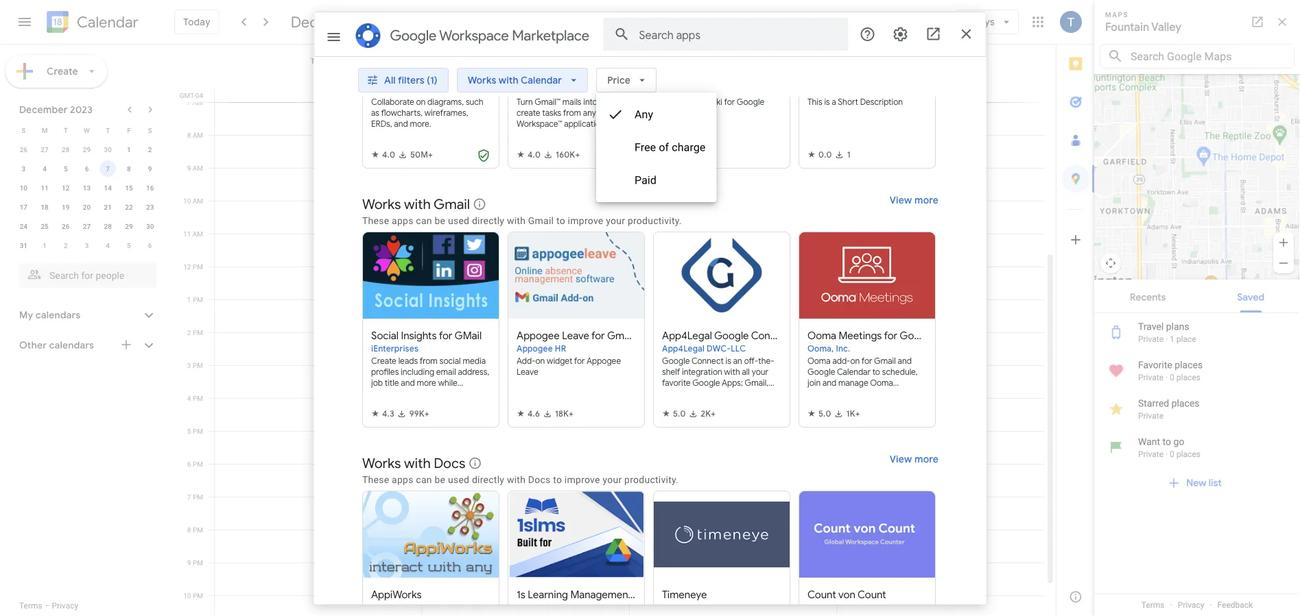 Task type: locate. For each thing, give the bounding box(es) containing it.
0 vertical spatial 4
[[43, 165, 47, 173]]

23 element
[[142, 199, 158, 215]]

18 element
[[36, 199, 53, 215]]

2 s from the left
[[148, 126, 152, 135]]

am down 9 am
[[193, 197, 203, 205]]

28 for 28 element
[[104, 222, 112, 231]]

s up november 26 element
[[22, 126, 26, 135]]

1 vertical spatial 6
[[148, 242, 152, 250]]

january 1 element
[[36, 237, 53, 254]]

8
[[187, 131, 191, 139], [127, 165, 131, 173], [187, 526, 191, 535]]

am up "8 am" on the top left
[[193, 98, 203, 106]]

12 inside grid
[[183, 263, 191, 271]]

1 vertical spatial 7
[[106, 165, 110, 173]]

5 up 12 element at the top of the page
[[64, 165, 68, 173]]

1 vertical spatial 8
[[127, 165, 131, 173]]

29 for 29 element
[[125, 222, 133, 231]]

6 down 30 element
[[148, 242, 152, 250]]

11 inside grid
[[183, 230, 191, 238]]

4 row from the top
[[13, 178, 161, 198]]

1 vertical spatial 3
[[85, 242, 89, 250]]

6 down 5 pm on the bottom left of page
[[187, 460, 191, 469]]

6 inside grid
[[187, 460, 191, 469]]

0 horizontal spatial 29
[[83, 145, 91, 154]]

11 am
[[183, 230, 203, 238]]

12 up 19
[[62, 184, 70, 192]]

9 up 10 pm
[[187, 559, 191, 568]]

w
[[84, 126, 90, 135]]

row down 27 element
[[13, 236, 161, 255]]

9 up 10 am
[[187, 164, 191, 172]]

18
[[41, 203, 49, 211]]

10 am
[[183, 197, 203, 205]]

1 horizontal spatial 6
[[148, 242, 152, 250]]

pm for 12 pm
[[193, 263, 203, 271]]

0 horizontal spatial 11
[[41, 184, 49, 192]]

t up november 30 element
[[106, 126, 110, 135]]

2 vertical spatial 7
[[187, 493, 191, 502]]

8 up 15 element
[[127, 165, 131, 173]]

4 am from the top
[[193, 197, 203, 205]]

7 pm from the top
[[193, 460, 203, 469]]

pm for 2 pm
[[193, 329, 203, 337]]

pm down 5 pm on the bottom left of page
[[193, 460, 203, 469]]

1 horizontal spatial 1
[[127, 145, 131, 154]]

0 vertical spatial 6
[[85, 165, 89, 173]]

3 up the 4 pm on the bottom left of the page
[[187, 362, 191, 370]]

pm for 4 pm
[[193, 395, 203, 403]]

1 horizontal spatial 30
[[146, 222, 154, 231]]

1 pm from the top
[[193, 263, 203, 271]]

1 vertical spatial 4
[[106, 242, 110, 250]]

26 left the november 27 element
[[20, 145, 27, 154]]

28 down 21
[[104, 222, 112, 231]]

1 vertical spatial 1
[[43, 242, 47, 250]]

column header
[[214, 45, 422, 102], [422, 45, 630, 102], [629, 45, 838, 102], [837, 45, 1045, 102]]

9 up 16 "element"
[[148, 165, 152, 173]]

2 pm from the top
[[193, 296, 203, 304]]

2
[[148, 145, 152, 154], [64, 242, 68, 250], [187, 329, 191, 337]]

pm down 8 pm
[[193, 559, 203, 568]]

january 3 element
[[79, 237, 95, 254]]

5 inside grid
[[187, 428, 191, 436]]

26 for 26 element
[[62, 222, 70, 231]]

29 down w
[[83, 145, 91, 154]]

pm up 8 pm
[[193, 493, 203, 502]]

row up 'november 29' element at top left
[[13, 121, 161, 140]]

row group
[[13, 140, 161, 255]]

0 vertical spatial 30
[[104, 145, 112, 154]]

7 up 8 pm
[[187, 493, 191, 502]]

2 vertical spatial 8
[[187, 526, 191, 535]]

26 down 19
[[62, 222, 70, 231]]

grid containing gmt-04
[[176, 45, 1056, 617]]

9 pm from the top
[[193, 526, 203, 535]]

row up january 3 element in the top of the page
[[13, 217, 161, 236]]

24 element
[[15, 218, 32, 235]]

10 element
[[15, 180, 32, 196]]

7 pm
[[187, 493, 203, 502]]

22
[[125, 203, 133, 211]]

9
[[187, 164, 191, 172], [148, 165, 152, 173], [187, 559, 191, 568]]

30 for november 30 element
[[104, 145, 112, 154]]

2 column header from the left
[[422, 45, 630, 102]]

1 down 25 element
[[43, 242, 47, 250]]

30 up 7 cell
[[104, 145, 112, 154]]

0 vertical spatial 28
[[62, 145, 70, 154]]

30
[[104, 145, 112, 154], [146, 222, 154, 231]]

3 down november 26 element
[[22, 165, 26, 173]]

pm down 9 pm
[[193, 592, 203, 600]]

27
[[41, 145, 49, 154], [83, 222, 91, 231]]

11 inside row
[[41, 184, 49, 192]]

26 for november 26 element
[[20, 145, 27, 154]]

11 element
[[36, 180, 53, 196]]

1 horizontal spatial 12
[[183, 263, 191, 271]]

0 horizontal spatial december 2023
[[19, 104, 93, 116]]

pm down 1 pm
[[193, 329, 203, 337]]

0 horizontal spatial 26
[[20, 145, 27, 154]]

am up 12 pm
[[193, 230, 203, 238]]

january 6 element
[[142, 237, 158, 254]]

1 vertical spatial 29
[[125, 222, 133, 231]]

4 column header from the left
[[837, 45, 1045, 102]]

10 for 10
[[20, 184, 27, 192]]

4 pm from the top
[[193, 362, 203, 370]]

0 horizontal spatial 3
[[22, 165, 26, 173]]

5 down 29 element
[[127, 242, 131, 250]]

5 pm from the top
[[193, 395, 203, 403]]

row containing 31
[[13, 236, 161, 255]]

t
[[64, 126, 68, 135], [106, 126, 110, 135]]

10 down 9 pm
[[183, 592, 191, 600]]

grid
[[176, 45, 1056, 617]]

row containing 17
[[13, 198, 161, 217]]

am for 10 am
[[193, 197, 203, 205]]

2023
[[366, 12, 400, 32], [70, 104, 93, 116]]

3 inside grid
[[187, 362, 191, 370]]

0 horizontal spatial 28
[[62, 145, 70, 154]]

1
[[127, 145, 131, 154], [43, 242, 47, 250], [187, 296, 191, 304]]

6 pm from the top
[[193, 428, 203, 436]]

28 inside 28 element
[[104, 222, 112, 231]]

am down "8 am" on the top left
[[193, 164, 203, 172]]

2 vertical spatial 6
[[187, 460, 191, 469]]

calendar heading
[[74, 13, 139, 32]]

2 horizontal spatial 5
[[187, 428, 191, 436]]

2 vertical spatial 10
[[183, 592, 191, 600]]

1 horizontal spatial 26
[[62, 222, 70, 231]]

11 for 11 am
[[183, 230, 191, 238]]

2 up 16 "element"
[[148, 145, 152, 154]]

pm for 1 pm
[[193, 296, 203, 304]]

pm up 2 pm
[[193, 296, 203, 304]]

10 up 17 on the left top of the page
[[20, 184, 27, 192]]

12 element
[[57, 180, 74, 196]]

0 vertical spatial 8
[[187, 131, 191, 139]]

None search field
[[0, 258, 170, 288]]

11
[[41, 184, 49, 192], [183, 230, 191, 238]]

9 am
[[187, 164, 203, 172]]

4 down the november 27 element
[[43, 165, 47, 173]]

11 pm from the top
[[193, 592, 203, 600]]

pm for 5 pm
[[193, 428, 203, 436]]

0 horizontal spatial 1
[[43, 242, 47, 250]]

27 down the 20 at the left top of the page
[[83, 222, 91, 231]]

december 2023
[[291, 12, 400, 32], [19, 104, 93, 116]]

0 vertical spatial december
[[291, 12, 363, 32]]

5
[[64, 165, 68, 173], [127, 242, 131, 250], [187, 428, 191, 436]]

0 vertical spatial 2
[[148, 145, 152, 154]]

november 28 element
[[57, 141, 74, 158]]

0 vertical spatial 27
[[41, 145, 49, 154]]

2 inside january 2 element
[[64, 242, 68, 250]]

2 for 2 pm
[[187, 329, 191, 337]]

10
[[20, 184, 27, 192], [183, 197, 191, 205], [183, 592, 191, 600]]

row up the 20 element
[[13, 178, 161, 198]]

1 horizontal spatial 11
[[183, 230, 191, 238]]

4 down 28 element
[[106, 242, 110, 250]]

pm for 10 pm
[[193, 592, 203, 600]]

3 am from the top
[[193, 164, 203, 172]]

am up 9 am
[[193, 131, 203, 139]]

pm for 7 pm
[[193, 493, 203, 502]]

11 down 10 am
[[183, 230, 191, 238]]

calendar
[[77, 13, 139, 32]]

november 30 element
[[100, 141, 116, 158]]

14 element
[[100, 180, 116, 196]]

10 for 10 am
[[183, 197, 191, 205]]

1 for january 1 element
[[43, 242, 47, 250]]

7 down november 30 element
[[106, 165, 110, 173]]

2 vertical spatial 5
[[187, 428, 191, 436]]

30 down the 23
[[146, 222, 154, 231]]

6
[[85, 165, 89, 173], [148, 242, 152, 250], [187, 460, 191, 469]]

31 element
[[15, 237, 32, 254]]

27 for 27 element
[[83, 222, 91, 231]]

november 26 element
[[15, 141, 32, 158]]

25 element
[[36, 218, 53, 235]]

pm down 7 pm
[[193, 526, 203, 535]]

pm for 3 pm
[[193, 362, 203, 370]]

3
[[22, 165, 26, 173], [85, 242, 89, 250], [187, 362, 191, 370]]

3 column header from the left
[[629, 45, 838, 102]]

8 inside row
[[127, 165, 131, 173]]

0 vertical spatial 5
[[64, 165, 68, 173]]

31
[[20, 242, 27, 250]]

4 for 4 pm
[[187, 395, 191, 403]]

20 element
[[79, 199, 95, 215]]

2 row from the top
[[13, 140, 161, 159]]

12 down 11 am
[[183, 263, 191, 271]]

s right 'f'
[[148, 126, 152, 135]]

6 down 'november 29' element at top left
[[85, 165, 89, 173]]

3 pm from the top
[[193, 329, 203, 337]]

1 vertical spatial 11
[[183, 230, 191, 238]]

6 for 6 pm
[[187, 460, 191, 469]]

29 down 22
[[125, 222, 133, 231]]

12
[[62, 184, 70, 192], [183, 263, 191, 271]]

am
[[193, 98, 203, 106], [193, 131, 203, 139], [193, 164, 203, 172], [193, 197, 203, 205], [193, 230, 203, 238]]

1 horizontal spatial december 2023
[[291, 12, 400, 32]]

2 horizontal spatial 4
[[187, 395, 191, 403]]

0 vertical spatial 10
[[20, 184, 27, 192]]

terms link
[[19, 602, 42, 611]]

1 vertical spatial december 2023
[[19, 104, 93, 116]]

privacy
[[52, 602, 78, 611]]

0 horizontal spatial s
[[22, 126, 26, 135]]

1 vertical spatial 30
[[146, 222, 154, 231]]

1 inside grid
[[187, 296, 191, 304]]

4 inside grid
[[187, 395, 191, 403]]

11 up 18
[[41, 184, 49, 192]]

0 horizontal spatial 4
[[43, 165, 47, 173]]

1 vertical spatial 27
[[83, 222, 91, 231]]

27 down m at the top left of page
[[41, 145, 49, 154]]

3 row from the top
[[13, 159, 161, 178]]

10 up 11 am
[[183, 197, 191, 205]]

28
[[62, 145, 70, 154], [104, 222, 112, 231]]

5 am from the top
[[193, 230, 203, 238]]

2 for january 2 element
[[64, 242, 68, 250]]

t up november 28 element
[[64, 126, 68, 135]]

8 up 9 am
[[187, 131, 191, 139]]

1 vertical spatial 26
[[62, 222, 70, 231]]

1 vertical spatial 10
[[183, 197, 191, 205]]

0 horizontal spatial 6
[[85, 165, 89, 173]]

pm up 1 pm
[[193, 263, 203, 271]]

tab list
[[1057, 45, 1095, 579]]

2 horizontal spatial 2
[[187, 329, 191, 337]]

1 vertical spatial 2023
[[70, 104, 93, 116]]

13 element
[[79, 180, 95, 196]]

26
[[20, 145, 27, 154], [62, 222, 70, 231]]

1 vertical spatial 12
[[183, 263, 191, 271]]

29 for 'november 29' element at top left
[[83, 145, 91, 154]]

1 vertical spatial 28
[[104, 222, 112, 231]]

2 inside grid
[[187, 329, 191, 337]]

10 inside december 2023 'grid'
[[20, 184, 27, 192]]

am for 11 am
[[193, 230, 203, 238]]

1 horizontal spatial s
[[148, 126, 152, 135]]

row down 13 element
[[13, 198, 161, 217]]

5 row from the top
[[13, 198, 161, 217]]

2 am from the top
[[193, 131, 203, 139]]

am for 8 am
[[193, 131, 203, 139]]

row containing 26
[[13, 140, 161, 159]]

0 vertical spatial 2023
[[366, 12, 400, 32]]

pm up the 4 pm on the bottom left of the page
[[193, 362, 203, 370]]

3 down 27 element
[[85, 242, 89, 250]]

0 horizontal spatial t
[[64, 126, 68, 135]]

8 for 8 pm
[[187, 526, 191, 535]]

2 vertical spatial 4
[[187, 395, 191, 403]]

25
[[41, 222, 49, 231]]

20
[[83, 203, 91, 211]]

pm up 6 pm
[[193, 428, 203, 436]]

1 horizontal spatial 28
[[104, 222, 112, 231]]

1 for 1 pm
[[187, 296, 191, 304]]

4 inside january 4 element
[[106, 242, 110, 250]]

0 horizontal spatial 2
[[64, 242, 68, 250]]

1 horizontal spatial 5
[[127, 242, 131, 250]]

9 inside december 2023 'grid'
[[148, 165, 152, 173]]

1 horizontal spatial 29
[[125, 222, 133, 231]]

2 horizontal spatial 6
[[187, 460, 191, 469]]

0 vertical spatial 7
[[187, 98, 191, 106]]

4 up 5 pm on the bottom left of page
[[187, 395, 191, 403]]

7 inside cell
[[106, 165, 110, 173]]

0 vertical spatial 12
[[62, 184, 70, 192]]

0 vertical spatial 3
[[22, 165, 26, 173]]

0 horizontal spatial 27
[[41, 145, 49, 154]]

28 right the november 27 element
[[62, 145, 70, 154]]

12 inside december 2023 'grid'
[[62, 184, 70, 192]]

28 element
[[100, 218, 116, 235]]

1 horizontal spatial 2
[[148, 145, 152, 154]]

1 horizontal spatial t
[[106, 126, 110, 135]]

row down w
[[13, 140, 161, 159]]

2 horizontal spatial 1
[[187, 296, 191, 304]]

5 up 6 pm
[[187, 428, 191, 436]]

5 for january 5 element
[[127, 242, 131, 250]]

1 vertical spatial 2
[[64, 242, 68, 250]]

0 horizontal spatial 30
[[104, 145, 112, 154]]

pm up 5 pm on the bottom left of page
[[193, 395, 203, 403]]

1 vertical spatial december
[[19, 104, 68, 116]]

0 vertical spatial 1
[[127, 145, 131, 154]]

7
[[187, 98, 191, 106], [106, 165, 110, 173], [187, 493, 191, 502]]

s
[[22, 126, 26, 135], [148, 126, 152, 135]]

2 vertical spatial 1
[[187, 296, 191, 304]]

29
[[83, 145, 91, 154], [125, 222, 133, 231]]

row containing 10
[[13, 178, 161, 198]]

6 row from the top
[[13, 217, 161, 236]]

am for 7 am
[[193, 98, 203, 106]]

2 pm
[[187, 329, 203, 337]]

january 4 element
[[100, 237, 116, 254]]

16 element
[[142, 180, 158, 196]]

row up 13 element
[[13, 159, 161, 178]]

1 horizontal spatial 3
[[85, 242, 89, 250]]

8 pm from the top
[[193, 493, 203, 502]]

28 inside november 28 element
[[62, 145, 70, 154]]

1 horizontal spatial 27
[[83, 222, 91, 231]]

1 am from the top
[[193, 98, 203, 106]]

2 vertical spatial 2
[[187, 329, 191, 337]]

10 pm from the top
[[193, 559, 203, 568]]

pm for 9 pm
[[193, 559, 203, 568]]

8 am
[[187, 131, 203, 139]]

10 for 10 pm
[[183, 592, 191, 600]]

9 pm
[[187, 559, 203, 568]]

7 row from the top
[[13, 236, 161, 255]]

december
[[291, 12, 363, 32], [19, 104, 68, 116]]

2 vertical spatial 3
[[187, 362, 191, 370]]

main drawer image
[[16, 14, 33, 30]]

0 vertical spatial 11
[[41, 184, 49, 192]]

0 vertical spatial 29
[[83, 145, 91, 154]]

today button
[[174, 10, 219, 34]]

1 down 'f'
[[127, 145, 131, 154]]

terms
[[19, 602, 42, 611]]

8 down 7 pm
[[187, 526, 191, 535]]

28 for november 28 element
[[62, 145, 70, 154]]

2 down 26 element
[[64, 242, 68, 250]]

4 pm
[[187, 395, 203, 403]]

4
[[43, 165, 47, 173], [106, 242, 110, 250], [187, 395, 191, 403]]

1 row from the top
[[13, 121, 161, 140]]

row
[[13, 121, 161, 140], [13, 140, 161, 159], [13, 159, 161, 178], [13, 178, 161, 198], [13, 198, 161, 217], [13, 217, 161, 236], [13, 236, 161, 255]]

pm
[[193, 263, 203, 271], [193, 296, 203, 304], [193, 329, 203, 337], [193, 362, 203, 370], [193, 395, 203, 403], [193, 428, 203, 436], [193, 460, 203, 469], [193, 493, 203, 502], [193, 526, 203, 535], [193, 559, 203, 568], [193, 592, 203, 600]]

1 horizontal spatial 4
[[106, 242, 110, 250]]

2 horizontal spatial 3
[[187, 362, 191, 370]]

2 down 1 pm
[[187, 329, 191, 337]]

8 pm
[[187, 526, 203, 535]]

0 vertical spatial 26
[[20, 145, 27, 154]]

january 5 element
[[121, 237, 137, 254]]

1 vertical spatial 5
[[127, 242, 131, 250]]

0 horizontal spatial 12
[[62, 184, 70, 192]]

7 left '04'
[[187, 98, 191, 106]]

1 down 12 pm
[[187, 296, 191, 304]]



Task type: vqa. For each thing, say whether or not it's contained in the screenshot.


Task type: describe. For each thing, give the bounding box(es) containing it.
27 element
[[79, 218, 95, 235]]

19 element
[[57, 199, 74, 215]]

7 am
[[187, 98, 203, 106]]

22 element
[[121, 199, 137, 215]]

1 t from the left
[[64, 126, 68, 135]]

0 vertical spatial december 2023
[[291, 12, 400, 32]]

calendar element
[[44, 8, 139, 38]]

1 pm
[[187, 296, 203, 304]]

30 for 30 element
[[146, 222, 154, 231]]

26 element
[[57, 218, 74, 235]]

december 2023 grid
[[13, 121, 161, 255]]

21
[[104, 203, 112, 211]]

4 for january 4 element at top
[[106, 242, 110, 250]]

3 for 3 pm
[[187, 362, 191, 370]]

6 pm
[[187, 460, 203, 469]]

12 pm
[[183, 263, 203, 271]]

row containing s
[[13, 121, 161, 140]]

gmt-
[[180, 91, 195, 100]]

8 for 8 am
[[187, 131, 191, 139]]

f
[[127, 126, 131, 135]]

9 for 9 pm
[[187, 559, 191, 568]]

7 for 7 pm
[[187, 493, 191, 502]]

13
[[83, 184, 91, 192]]

11 for 11
[[41, 184, 49, 192]]

27 for the november 27 element
[[41, 145, 49, 154]]

3 for january 3 element in the top of the page
[[85, 242, 89, 250]]

5 for 5 pm
[[187, 428, 191, 436]]

15 element
[[121, 180, 137, 196]]

0 horizontal spatial 2023
[[70, 104, 93, 116]]

0 horizontal spatial 5
[[64, 165, 68, 173]]

3 pm
[[187, 362, 203, 370]]

am for 9 am
[[193, 164, 203, 172]]

5 pm
[[187, 428, 203, 436]]

1 horizontal spatial 2023
[[366, 12, 400, 32]]

24
[[20, 222, 27, 231]]

1 column header from the left
[[214, 45, 422, 102]]

7 for 7
[[106, 165, 110, 173]]

9 for 9
[[148, 165, 152, 173]]

today
[[183, 16, 210, 28]]

pm for 8 pm
[[193, 526, 203, 535]]

privacy link
[[52, 602, 78, 611]]

row group containing 26
[[13, 140, 161, 255]]

23
[[146, 203, 154, 211]]

terms – privacy
[[19, 602, 78, 611]]

1 s from the left
[[22, 126, 26, 135]]

12 for 12 pm
[[183, 263, 191, 271]]

17
[[20, 203, 27, 211]]

16
[[146, 184, 154, 192]]

row containing 3
[[13, 159, 161, 178]]

9 for 9 am
[[187, 164, 191, 172]]

8 for 8
[[127, 165, 131, 173]]

7 cell
[[97, 159, 118, 178]]

m
[[42, 126, 48, 135]]

gmt-04
[[180, 91, 203, 100]]

30 element
[[142, 218, 158, 235]]

row containing 24
[[13, 217, 161, 236]]

2 t from the left
[[106, 126, 110, 135]]

04
[[195, 91, 203, 100]]

november 29 element
[[79, 141, 95, 158]]

17 element
[[15, 199, 32, 215]]

1 horizontal spatial december
[[291, 12, 363, 32]]

14
[[104, 184, 112, 192]]

january 2 element
[[57, 237, 74, 254]]

21 element
[[100, 199, 116, 215]]

pm for 6 pm
[[193, 460, 203, 469]]

29 element
[[121, 218, 137, 235]]

–
[[44, 602, 50, 611]]

6 for january 6 element
[[148, 242, 152, 250]]

0 horizontal spatial december
[[19, 104, 68, 116]]

10 pm
[[183, 592, 203, 600]]

15
[[125, 184, 133, 192]]

12 for 12
[[62, 184, 70, 192]]

november 27 element
[[36, 141, 53, 158]]

7 for 7 am
[[187, 98, 191, 106]]

19
[[62, 203, 70, 211]]



